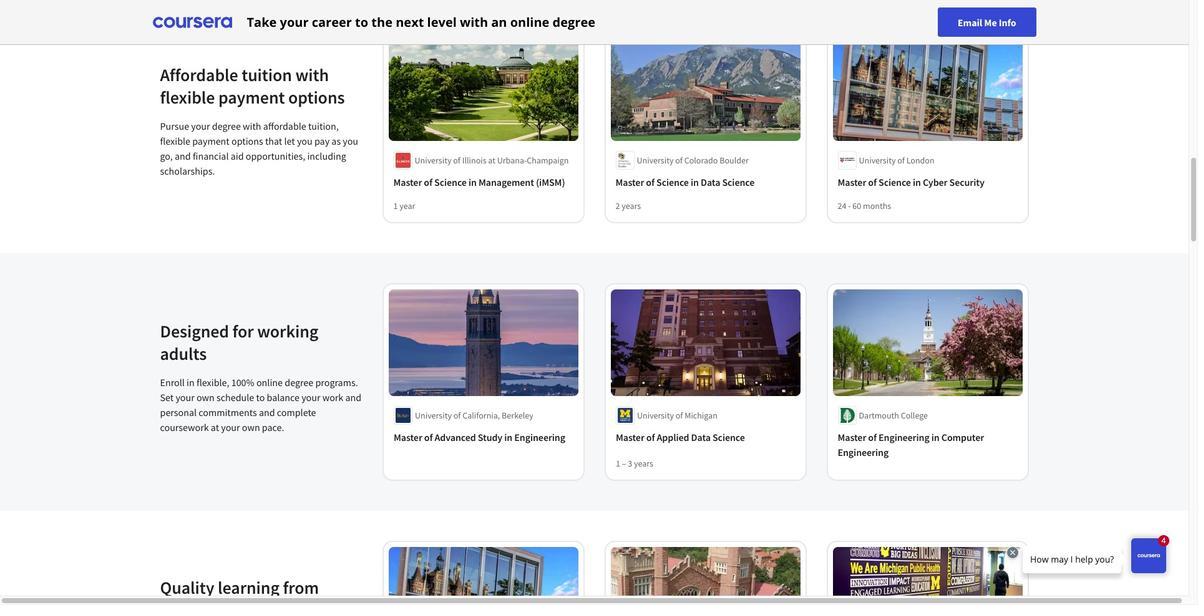 Task type: vqa. For each thing, say whether or not it's contained in the screenshot.
2nd flexible from the top of the page
yes



Task type: locate. For each thing, give the bounding box(es) containing it.
you right let
[[297, 135, 313, 147]]

1 left –
[[616, 458, 620, 470]]

you right as
[[343, 135, 358, 147]]

coursera image
[[153, 12, 232, 32]]

science down "university of london"
[[879, 176, 912, 189]]

0 vertical spatial with
[[460, 13, 488, 30]]

learning
[[218, 577, 280, 599]]

1 vertical spatial degree
[[212, 120, 241, 132]]

3
[[628, 458, 632, 470]]

0 vertical spatial data
[[701, 176, 721, 189]]

master up year
[[394, 176, 422, 189]]

1 left year
[[394, 200, 398, 212]]

0 horizontal spatial options
[[232, 135, 263, 147]]

master of applied data science
[[616, 431, 745, 444]]

university up applied
[[637, 410, 674, 421]]

2 vertical spatial with
[[243, 120, 261, 132]]

1 for master of science in management (imsm)
[[394, 200, 398, 212]]

to left balance
[[256, 391, 265, 404]]

of for university of illinois at urbana-champaign
[[453, 155, 461, 166]]

0 horizontal spatial at
[[211, 421, 219, 434]]

2 you from the left
[[343, 135, 358, 147]]

opportunities,
[[246, 150, 305, 162]]

the
[[372, 13, 393, 30]]

of for university of colorado boulder
[[676, 155, 683, 166]]

1 vertical spatial at
[[211, 421, 219, 434]]

in for engineering
[[932, 431, 940, 444]]

affordable tuition with flexible payment options
[[160, 63, 345, 108]]

options inside the pursue your degree with affordable tuition, flexible payment options that let you pay as you go, and financial aid opportunities, including scholarships.
[[232, 135, 263, 147]]

of for university of london
[[898, 155, 905, 166]]

with
[[460, 13, 488, 30], [296, 63, 329, 86], [243, 120, 261, 132]]

1 horizontal spatial and
[[259, 406, 275, 419]]

affordable
[[160, 63, 238, 86]]

take
[[247, 13, 277, 30]]

tuition,
[[308, 120, 339, 132]]

1 horizontal spatial at
[[488, 155, 496, 166]]

master of engineering in computer engineering
[[838, 431, 985, 459]]

1 vertical spatial options
[[232, 135, 263, 147]]

in left computer
[[932, 431, 940, 444]]

2 vertical spatial degree
[[285, 376, 314, 389]]

1 vertical spatial online
[[257, 376, 283, 389]]

level
[[427, 13, 457, 30]]

0 vertical spatial and
[[175, 150, 191, 162]]

1 vertical spatial with
[[296, 63, 329, 86]]

your right pursue
[[191, 120, 210, 132]]

master up 2 years
[[616, 176, 645, 189]]

in left cyber
[[913, 176, 922, 189]]

of
[[453, 155, 461, 166], [676, 155, 683, 166], [898, 155, 905, 166], [424, 176, 433, 189], [646, 176, 655, 189], [869, 176, 877, 189], [453, 410, 461, 421], [676, 410, 683, 421], [424, 431, 433, 444], [646, 431, 655, 444], [869, 431, 877, 444]]

online up balance
[[257, 376, 283, 389]]

2 flexible from the top
[[160, 135, 190, 147]]

university for master of science in management (imsm)
[[415, 155, 452, 166]]

including
[[307, 150, 346, 162]]

1 horizontal spatial with
[[296, 63, 329, 86]]

dartmouth
[[859, 410, 900, 421]]

world-
[[160, 599, 209, 606]]

0 horizontal spatial you
[[297, 135, 313, 147]]

pursue
[[160, 120, 189, 132]]

from
[[283, 577, 319, 599]]

1 horizontal spatial online
[[511, 13, 550, 30]]

adults
[[160, 342, 207, 365]]

online right "an"
[[511, 13, 550, 30]]

engineering down dartmouth
[[838, 446, 889, 459]]

1 vertical spatial payment
[[192, 135, 230, 147]]

1 you from the left
[[297, 135, 313, 147]]

science down illinois
[[435, 176, 467, 189]]

university up master of science in cyber security
[[859, 155, 896, 166]]

0 horizontal spatial with
[[243, 120, 261, 132]]

email
[[958, 16, 983, 28]]

complete
[[277, 406, 316, 419]]

master of applied data science link
[[616, 430, 796, 445]]

university for master of science in data science
[[637, 155, 674, 166]]

of for master of advanced study in engineering
[[424, 431, 433, 444]]

of for university of california, berkeley
[[453, 410, 461, 421]]

payment up affordable
[[218, 86, 285, 108]]

coursework
[[160, 421, 209, 434]]

and up "pace."
[[259, 406, 275, 419]]

data down michigan
[[691, 431, 711, 444]]

1 horizontal spatial to
[[355, 13, 369, 30]]

set
[[160, 391, 174, 404]]

working
[[257, 320, 319, 342]]

0 horizontal spatial 1
[[394, 200, 398, 212]]

with left affordable
[[243, 120, 261, 132]]

0 horizontal spatial online
[[257, 376, 283, 389]]

university left illinois
[[415, 155, 452, 166]]

0 vertical spatial own
[[197, 391, 215, 404]]

master left advanced
[[394, 431, 422, 444]]

payment
[[218, 86, 285, 108], [192, 135, 230, 147]]

0 vertical spatial flexible
[[160, 86, 215, 108]]

1 vertical spatial flexible
[[160, 135, 190, 147]]

science down michigan
[[713, 431, 745, 444]]

1 horizontal spatial degree
[[285, 376, 314, 389]]

at down commitments
[[211, 421, 219, 434]]

0 vertical spatial years
[[622, 200, 641, 212]]

2 years
[[616, 200, 641, 212]]

designed
[[160, 320, 229, 342]]

university up master of science in data science at the top right
[[637, 155, 674, 166]]

months
[[864, 200, 892, 212]]

in inside the master of engineering in computer engineering
[[932, 431, 940, 444]]

1 vertical spatial 1
[[616, 458, 620, 470]]

at inside enroll in flexible, 100% online degree programs. set your own schedule to balance your work and personal commitments and complete coursework at your own pace.
[[211, 421, 219, 434]]

university of illinois at urbana-champaign
[[415, 155, 569, 166]]

your
[[280, 13, 309, 30], [191, 120, 210, 132], [176, 391, 195, 404], [302, 391, 321, 404], [221, 421, 240, 434]]

1 flexible from the top
[[160, 86, 215, 108]]

science down university of colorado boulder
[[657, 176, 689, 189]]

champaign
[[527, 155, 569, 166]]

your inside the pursue your degree with affordable tuition, flexible payment options that let you pay as you go, and financial aid opportunities, including scholarships.
[[191, 120, 210, 132]]

to inside enroll in flexible, 100% online degree programs. set your own schedule to balance your work and personal commitments and complete coursework at your own pace.
[[256, 391, 265, 404]]

science for master of science in cyber security
[[879, 176, 912, 189]]

0 vertical spatial degree
[[553, 13, 596, 30]]

engineering
[[514, 431, 565, 444], [879, 431, 930, 444], [838, 446, 889, 459]]

take your career to the next level with an online degree
[[247, 13, 596, 30]]

online
[[511, 13, 550, 30], [257, 376, 283, 389]]

options up tuition,
[[288, 86, 345, 108]]

quality learning from world-class universities
[[160, 577, 336, 606]]

master for master of science in management (imsm)
[[394, 176, 422, 189]]

60
[[853, 200, 862, 212]]

years
[[622, 200, 641, 212], [634, 458, 653, 470]]

payment up financial
[[192, 135, 230, 147]]

university up advanced
[[415, 410, 452, 421]]

in right enroll at left
[[187, 376, 195, 389]]

1 vertical spatial to
[[256, 391, 265, 404]]

2 horizontal spatial and
[[346, 391, 362, 404]]

master up 3
[[616, 431, 645, 444]]

and up scholarships.
[[175, 150, 191, 162]]

0 vertical spatial 1
[[394, 200, 398, 212]]

degree inside the pursue your degree with affordable tuition, flexible payment options that let you pay as you go, and financial aid opportunities, including scholarships.
[[212, 120, 241, 132]]

master down dartmouth
[[838, 431, 867, 444]]

financial
[[193, 150, 229, 162]]

online inside enroll in flexible, 100% online degree programs. set your own schedule to balance your work and personal commitments and complete coursework at your own pace.
[[257, 376, 283, 389]]

of for master of science in cyber security
[[869, 176, 877, 189]]

aid
[[231, 150, 244, 162]]

illinois
[[462, 155, 487, 166]]

1 horizontal spatial 1
[[616, 458, 620, 470]]

to
[[355, 13, 369, 30], [256, 391, 265, 404]]

engineering for in
[[838, 446, 889, 459]]

–
[[622, 458, 626, 470]]

1 vertical spatial and
[[346, 391, 362, 404]]

own left "pace."
[[242, 421, 260, 434]]

pursue your degree with affordable tuition, flexible payment options that let you pay as you go, and financial aid opportunities, including scholarships.
[[160, 120, 358, 177]]

in for (imsm)
[[469, 176, 477, 189]]

1 for master of applied data science
[[616, 458, 620, 470]]

degree
[[553, 13, 596, 30], [212, 120, 241, 132], [285, 376, 314, 389]]

years right 2
[[622, 200, 641, 212]]

in down illinois
[[469, 176, 477, 189]]

science
[[435, 176, 467, 189], [657, 176, 689, 189], [723, 176, 755, 189], [879, 176, 912, 189], [713, 431, 745, 444]]

in down university of colorado boulder
[[691, 176, 699, 189]]

master
[[394, 176, 422, 189], [616, 176, 645, 189], [838, 176, 867, 189], [394, 431, 422, 444], [616, 431, 645, 444], [838, 431, 867, 444]]

master inside the master of engineering in computer engineering
[[838, 431, 867, 444]]

science down boulder
[[723, 176, 755, 189]]

data
[[701, 176, 721, 189], [691, 431, 711, 444]]

options up aid
[[232, 135, 263, 147]]

and
[[175, 150, 191, 162], [346, 391, 362, 404], [259, 406, 275, 419]]

with right tuition
[[296, 63, 329, 86]]

master up -
[[838, 176, 867, 189]]

at right illinois
[[488, 155, 496, 166]]

of inside the master of engineering in computer engineering
[[869, 431, 877, 444]]

in
[[469, 176, 477, 189], [691, 176, 699, 189], [913, 176, 922, 189], [187, 376, 195, 389], [504, 431, 512, 444], [932, 431, 940, 444]]

flexible up pursue
[[160, 86, 215, 108]]

0 horizontal spatial and
[[175, 150, 191, 162]]

master for master of science in data science
[[616, 176, 645, 189]]

and right 'work'
[[346, 391, 362, 404]]

michigan
[[685, 410, 718, 421]]

own down flexible,
[[197, 391, 215, 404]]

colorado
[[685, 155, 718, 166]]

berkeley
[[502, 410, 533, 421]]

0 vertical spatial payment
[[218, 86, 285, 108]]

balance
[[267, 391, 300, 404]]

master of advanced study in engineering link
[[394, 430, 573, 445]]

to left "the"
[[355, 13, 369, 30]]

0 vertical spatial to
[[355, 13, 369, 30]]

flexible down pursue
[[160, 135, 190, 147]]

1 horizontal spatial you
[[343, 135, 358, 147]]

years right 3
[[634, 458, 653, 470]]

1 vertical spatial own
[[242, 421, 260, 434]]

0 vertical spatial options
[[288, 86, 345, 108]]

with left "an"
[[460, 13, 488, 30]]

data down colorado
[[701, 176, 721, 189]]

and inside the pursue your degree with affordable tuition, flexible payment options that let you pay as you go, and financial aid opportunities, including scholarships.
[[175, 150, 191, 162]]

engineering down berkeley
[[514, 431, 565, 444]]

engineering down college on the right
[[879, 431, 930, 444]]

0 horizontal spatial degree
[[212, 120, 241, 132]]

advanced
[[435, 431, 476, 444]]

0 horizontal spatial to
[[256, 391, 265, 404]]

1 horizontal spatial options
[[288, 86, 345, 108]]

engineering for study
[[514, 431, 565, 444]]

flexible
[[160, 86, 215, 108], [160, 135, 190, 147]]

management
[[479, 176, 534, 189]]



Task type: describe. For each thing, give the bounding box(es) containing it.
quality
[[160, 577, 215, 599]]

of for master of engineering in computer engineering
[[869, 431, 877, 444]]

1 – 3 years
[[616, 458, 653, 470]]

email me info
[[958, 16, 1017, 28]]

in for security
[[913, 176, 922, 189]]

24
[[838, 200, 847, 212]]

your down commitments
[[221, 421, 240, 434]]

university for master of science in cyber security
[[859, 155, 896, 166]]

master of science in management (imsm)
[[394, 176, 565, 189]]

master of science in management (imsm) link
[[394, 175, 573, 190]]

programs.
[[316, 376, 358, 389]]

cyber
[[923, 176, 948, 189]]

university of colorado boulder
[[637, 155, 749, 166]]

master of engineering in computer engineering link
[[838, 430, 1018, 460]]

london
[[907, 155, 935, 166]]

go,
[[160, 150, 173, 162]]

urbana-
[[497, 155, 527, 166]]

with inside the pursue your degree with affordable tuition, flexible payment options that let you pay as you go, and financial aid opportunities, including scholarships.
[[243, 120, 261, 132]]

options inside affordable tuition with flexible payment options
[[288, 86, 345, 108]]

24 - 60 months
[[838, 200, 892, 212]]

applied
[[657, 431, 689, 444]]

of for master of science in data science
[[646, 176, 655, 189]]

enroll
[[160, 376, 185, 389]]

2 vertical spatial and
[[259, 406, 275, 419]]

security
[[950, 176, 985, 189]]

career
[[312, 13, 352, 30]]

in inside enroll in flexible, 100% online degree programs. set your own schedule to balance your work and personal commitments and complete coursework at your own pace.
[[187, 376, 195, 389]]

boulder
[[720, 155, 749, 166]]

0 vertical spatial at
[[488, 155, 496, 166]]

100%
[[231, 376, 255, 389]]

work
[[323, 391, 344, 404]]

enroll in flexible, 100% online degree programs. set your own schedule to balance your work and personal commitments and complete coursework at your own pace.
[[160, 376, 362, 434]]

2 horizontal spatial degree
[[553, 13, 596, 30]]

me
[[985, 16, 998, 28]]

pace.
[[262, 421, 284, 434]]

your right take
[[280, 13, 309, 30]]

of for master of applied data science
[[646, 431, 655, 444]]

1 year
[[394, 200, 415, 212]]

0 vertical spatial online
[[511, 13, 550, 30]]

your up 'complete'
[[302, 391, 321, 404]]

next
[[396, 13, 424, 30]]

as
[[332, 135, 341, 147]]

personal
[[160, 406, 197, 419]]

flexible,
[[197, 376, 229, 389]]

email me info button
[[938, 7, 1037, 37]]

0 horizontal spatial own
[[197, 391, 215, 404]]

1 horizontal spatial own
[[242, 421, 260, 434]]

master of science in cyber security
[[838, 176, 985, 189]]

master of science in cyber security link
[[838, 175, 1018, 190]]

2 horizontal spatial with
[[460, 13, 488, 30]]

university of london
[[859, 155, 935, 166]]

info
[[999, 16, 1017, 28]]

study
[[478, 431, 502, 444]]

university of california, berkeley
[[415, 410, 533, 421]]

master of advanced study in engineering
[[394, 431, 565, 444]]

your up personal
[[176, 391, 195, 404]]

for
[[233, 320, 254, 342]]

1 vertical spatial years
[[634, 458, 653, 470]]

universities
[[249, 599, 336, 606]]

payment inside the pursue your degree with affordable tuition, flexible payment options that let you pay as you go, and financial aid opportunities, including scholarships.
[[192, 135, 230, 147]]

university for master of applied data science
[[637, 410, 674, 421]]

university of michigan
[[637, 410, 718, 421]]

2
[[616, 200, 620, 212]]

let
[[284, 135, 295, 147]]

california,
[[462, 410, 500, 421]]

master for master of applied data science
[[616, 431, 645, 444]]

of for master of science in management (imsm)
[[424, 176, 433, 189]]

in for science
[[691, 176, 699, 189]]

dartmouth college
[[859, 410, 928, 421]]

tuition
[[242, 63, 292, 86]]

flexible inside the pursue your degree with affordable tuition, flexible payment options that let you pay as you go, and financial aid opportunities, including scholarships.
[[160, 135, 190, 147]]

master for master of advanced study in engineering
[[394, 431, 422, 444]]

commitments
[[199, 406, 257, 419]]

master of science in data science
[[616, 176, 755, 189]]

flexible inside affordable tuition with flexible payment options
[[160, 86, 215, 108]]

master for master of engineering in computer engineering
[[838, 431, 867, 444]]

schedule
[[217, 391, 254, 404]]

pay
[[315, 135, 330, 147]]

science for master of science in management (imsm)
[[435, 176, 467, 189]]

master for master of science in cyber security
[[838, 176, 867, 189]]

master of science in data science link
[[616, 175, 796, 190]]

an
[[492, 13, 507, 30]]

science for master of science in data science
[[657, 176, 689, 189]]

year
[[400, 200, 415, 212]]

degree inside enroll in flexible, 100% online degree programs. set your own schedule to balance your work and personal commitments and complete coursework at your own pace.
[[285, 376, 314, 389]]

in right the study
[[504, 431, 512, 444]]

payment inside affordable tuition with flexible payment options
[[218, 86, 285, 108]]

class
[[209, 599, 246, 606]]

affordable
[[263, 120, 306, 132]]

designed for working adults
[[160, 320, 319, 365]]

1 vertical spatial data
[[691, 431, 711, 444]]

(imsm)
[[536, 176, 565, 189]]

college
[[901, 410, 928, 421]]

-
[[849, 200, 851, 212]]

computer
[[942, 431, 985, 444]]

with inside affordable tuition with flexible payment options
[[296, 63, 329, 86]]

university for master of advanced study in engineering
[[415, 410, 452, 421]]

of for university of michigan
[[676, 410, 683, 421]]

that
[[265, 135, 282, 147]]



